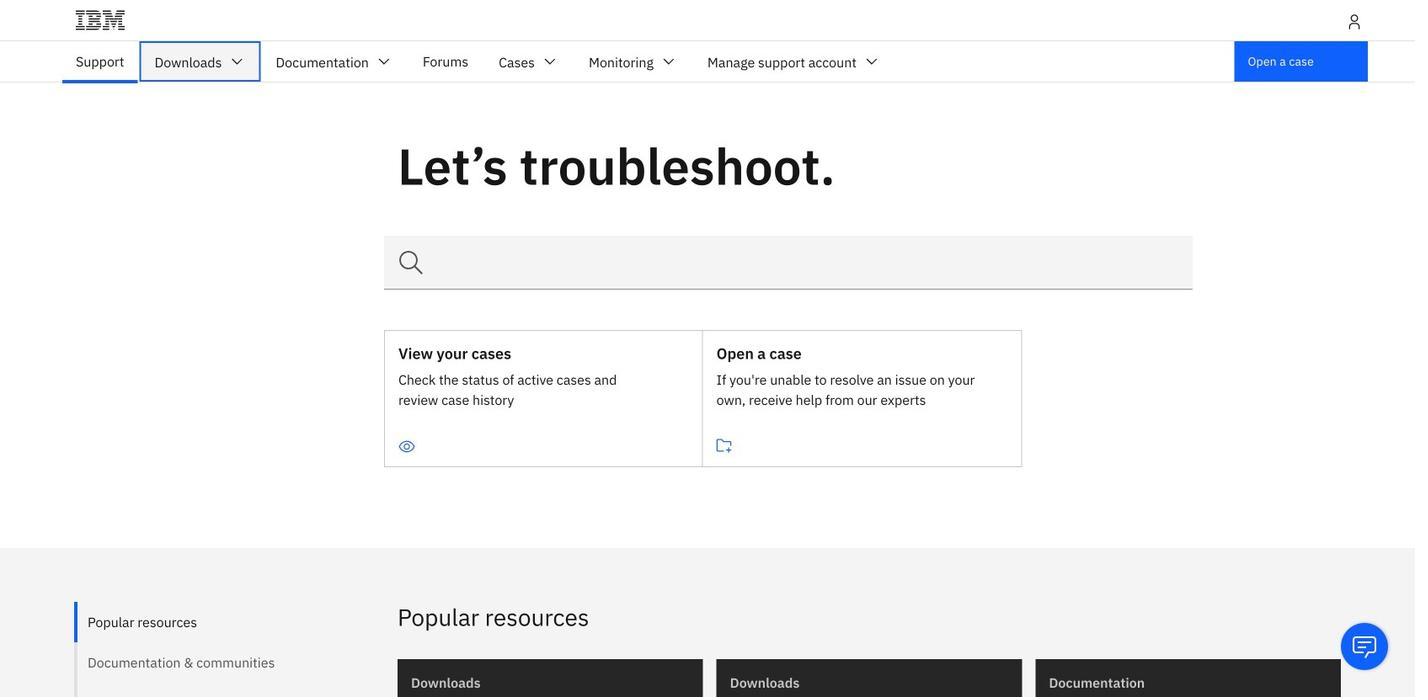 Task type: vqa. For each thing, say whether or not it's contained in the screenshot.
search field
yes



Task type: describe. For each thing, give the bounding box(es) containing it.
ibm element
[[40, 0, 1375, 40]]

open the chat window image
[[1351, 634, 1378, 661]]

search through all product documentation region
[[1036, 660, 1341, 698]]

download fixes and updates for your software, hardware and operating system region
[[398, 660, 703, 698]]



Task type: locate. For each thing, give the bounding box(es) containing it.
download your ibm software products, licenses, subscriptions and upgrades region
[[717, 660, 1022, 698]]

user profile image
[[1346, 13, 1363, 30]]

None search field
[[384, 236, 1193, 290]]

None text field
[[384, 236, 1193, 290]]

menu bar
[[61, 41, 896, 82]]



